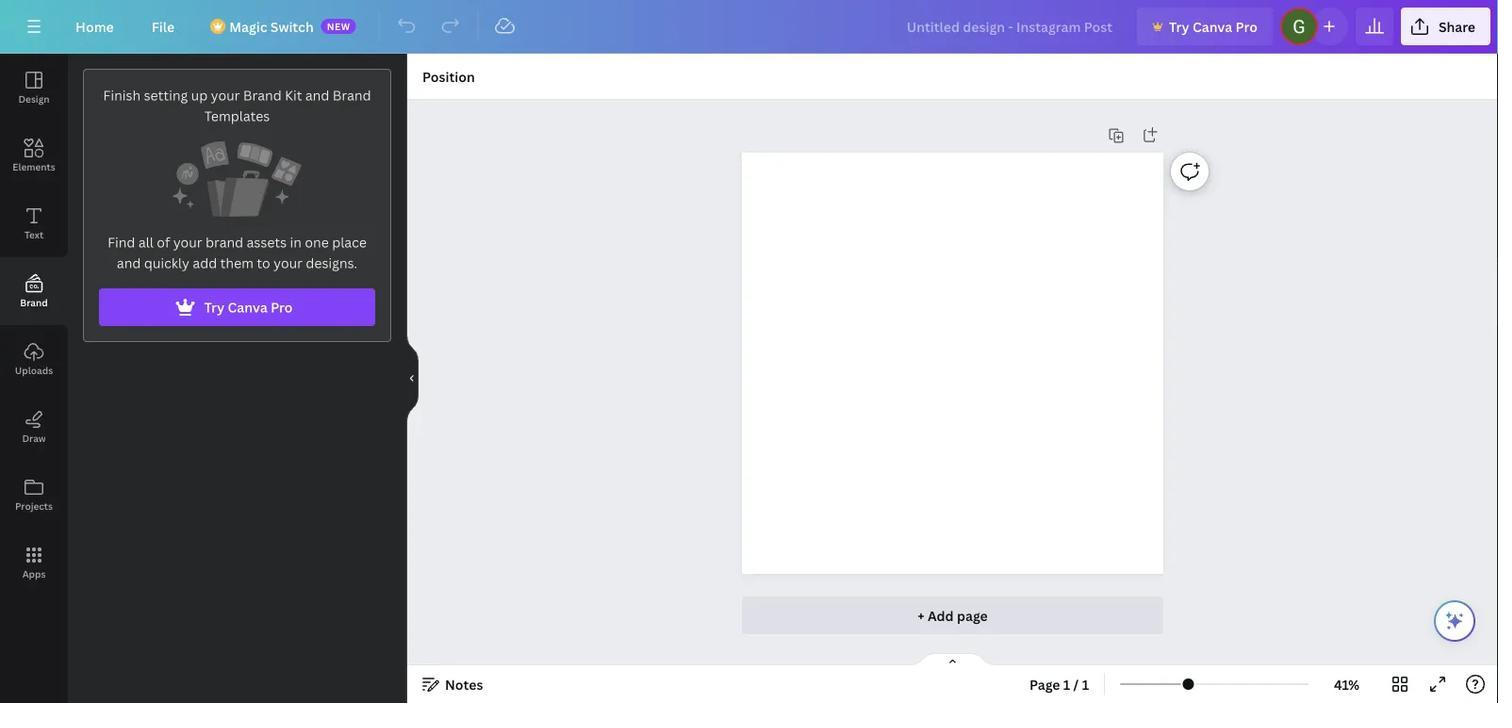 Task type: locate. For each thing, give the bounding box(es) containing it.
elements
[[13, 160, 55, 173]]

0 horizontal spatial try canva pro
[[204, 298, 293, 316]]

uploads
[[15, 364, 53, 377]]

elements button
[[0, 122, 68, 190]]

file
[[152, 17, 175, 35]]

main menu bar
[[0, 0, 1498, 54]]

notes
[[445, 676, 483, 693]]

projects button
[[0, 461, 68, 529]]

up
[[191, 86, 208, 104]]

1 horizontal spatial canva
[[1193, 17, 1233, 35]]

canva
[[1193, 17, 1233, 35], [228, 298, 268, 316]]

and down find
[[117, 254, 141, 272]]

0 vertical spatial your
[[211, 86, 240, 104]]

1 horizontal spatial 1
[[1082, 676, 1089, 693]]

1 horizontal spatial try
[[1169, 17, 1190, 35]]

brand button
[[0, 257, 68, 325]]

pro
[[1236, 17, 1258, 35], [271, 298, 293, 316]]

your up templates
[[211, 86, 240, 104]]

1 horizontal spatial pro
[[1236, 17, 1258, 35]]

0 vertical spatial pro
[[1236, 17, 1258, 35]]

2 vertical spatial your
[[274, 254, 303, 272]]

your down 'in'
[[274, 254, 303, 272]]

0 horizontal spatial try
[[204, 298, 225, 316]]

your for brand
[[173, 233, 202, 251]]

switch
[[270, 17, 314, 35]]

your
[[211, 86, 240, 104], [173, 233, 202, 251], [274, 254, 303, 272]]

your right of
[[173, 233, 202, 251]]

0 vertical spatial canva
[[1193, 17, 1233, 35]]

page
[[1030, 676, 1060, 693]]

apps button
[[0, 529, 68, 597]]

setting
[[144, 86, 188, 104]]

1
[[1063, 676, 1070, 693], [1082, 676, 1089, 693]]

try canva pro inside main menu bar
[[1169, 17, 1258, 35]]

0 horizontal spatial try canva pro button
[[99, 289, 375, 326]]

try
[[1169, 17, 1190, 35], [204, 298, 225, 316]]

brand up uploads button
[[20, 296, 48, 309]]

brand right kit
[[333, 86, 371, 104]]

to
[[257, 254, 270, 272]]

your inside finish setting up your brand kit and brand templates
[[211, 86, 240, 104]]

0 vertical spatial try canva pro
[[1169, 17, 1258, 35]]

1 horizontal spatial and
[[305, 86, 329, 104]]

home link
[[60, 8, 129, 45]]

2 horizontal spatial your
[[274, 254, 303, 272]]

0 vertical spatial and
[[305, 86, 329, 104]]

41%
[[1334, 676, 1360, 693]]

brand
[[243, 86, 282, 104], [333, 86, 371, 104], [20, 296, 48, 309]]

1 vertical spatial your
[[173, 233, 202, 251]]

0 horizontal spatial brand
[[20, 296, 48, 309]]

1 left /
[[1063, 676, 1070, 693]]

0 vertical spatial try
[[1169, 17, 1190, 35]]

text button
[[0, 190, 68, 257]]

find
[[108, 233, 135, 251]]

1 vertical spatial try
[[204, 298, 225, 316]]

assets
[[247, 233, 287, 251]]

0 horizontal spatial and
[[117, 254, 141, 272]]

position
[[422, 67, 475, 85]]

design
[[18, 92, 50, 105]]

try inside main menu bar
[[1169, 17, 1190, 35]]

text
[[24, 228, 43, 241]]

home
[[75, 17, 114, 35]]

2 horizontal spatial brand
[[333, 86, 371, 104]]

find all of your brand assets in one place and quickly add them to your designs.
[[108, 233, 367, 272]]

1 right /
[[1082, 676, 1089, 693]]

magic switch
[[229, 17, 314, 35]]

brand left kit
[[243, 86, 282, 104]]

0 horizontal spatial pro
[[271, 298, 293, 316]]

1 horizontal spatial your
[[211, 86, 240, 104]]

page
[[957, 607, 988, 625]]

and right kit
[[305, 86, 329, 104]]

file button
[[136, 8, 190, 45]]

and
[[305, 86, 329, 104], [117, 254, 141, 272]]

1 vertical spatial try canva pro
[[204, 298, 293, 316]]

1 vertical spatial canva
[[228, 298, 268, 316]]

1 vertical spatial and
[[117, 254, 141, 272]]

place
[[332, 233, 367, 251]]

0 horizontal spatial your
[[173, 233, 202, 251]]

0 vertical spatial try canva pro button
[[1137, 8, 1273, 45]]

1 horizontal spatial try canva pro button
[[1137, 8, 1273, 45]]

try canva pro button
[[1137, 8, 1273, 45], [99, 289, 375, 326]]

0 horizontal spatial canva
[[228, 298, 268, 316]]

try canva pro
[[1169, 17, 1258, 35], [204, 298, 293, 316]]

0 horizontal spatial 1
[[1063, 676, 1070, 693]]

1 horizontal spatial try canva pro
[[1169, 17, 1258, 35]]

+
[[918, 607, 925, 625]]

position button
[[415, 61, 482, 91]]

finish
[[103, 86, 141, 104]]

share
[[1439, 17, 1476, 35]]



Task type: vqa. For each thing, say whether or not it's contained in the screenshot.
Text
yes



Task type: describe. For each thing, give the bounding box(es) containing it.
1 1 from the left
[[1063, 676, 1070, 693]]

1 vertical spatial try canva pro button
[[99, 289, 375, 326]]

uploads button
[[0, 325, 68, 393]]

brand
[[206, 233, 243, 251]]

them
[[220, 254, 254, 272]]

designs.
[[306, 254, 357, 272]]

canva assistant image
[[1444, 610, 1466, 633]]

one
[[305, 233, 329, 251]]

design button
[[0, 54, 68, 122]]

/
[[1074, 676, 1079, 693]]

notes button
[[415, 669, 491, 700]]

and inside finish setting up your brand kit and brand templates
[[305, 86, 329, 104]]

finish setting up your brand kit and brand templates
[[103, 86, 371, 125]]

+ add page button
[[742, 597, 1164, 635]]

brand inside button
[[20, 296, 48, 309]]

add
[[928, 607, 954, 625]]

templates
[[204, 107, 270, 125]]

+ add page
[[918, 607, 988, 625]]

and inside find all of your brand assets in one place and quickly add them to your designs.
[[117, 254, 141, 272]]

all
[[138, 233, 154, 251]]

page 1 / 1
[[1030, 676, 1089, 693]]

kit
[[285, 86, 302, 104]]

1 horizontal spatial brand
[[243, 86, 282, 104]]

new
[[327, 20, 351, 33]]

projects
[[15, 500, 53, 512]]

draw
[[22, 432, 46, 445]]

draw button
[[0, 393, 68, 461]]

your for brand
[[211, 86, 240, 104]]

of
[[157, 233, 170, 251]]

2 1 from the left
[[1082, 676, 1089, 693]]

hide image
[[406, 333, 419, 424]]

apps
[[22, 568, 46, 580]]

add
[[193, 254, 217, 272]]

quickly
[[144, 254, 190, 272]]

41% button
[[1316, 669, 1378, 700]]

show pages image
[[908, 652, 998, 668]]

Design title text field
[[892, 8, 1130, 45]]

in
[[290, 233, 302, 251]]

try canva pro button inside main menu bar
[[1137, 8, 1273, 45]]

canva inside main menu bar
[[1193, 17, 1233, 35]]

share button
[[1401, 8, 1491, 45]]

1 vertical spatial pro
[[271, 298, 293, 316]]

magic
[[229, 17, 267, 35]]

pro inside main menu bar
[[1236, 17, 1258, 35]]

side panel tab list
[[0, 54, 68, 597]]



